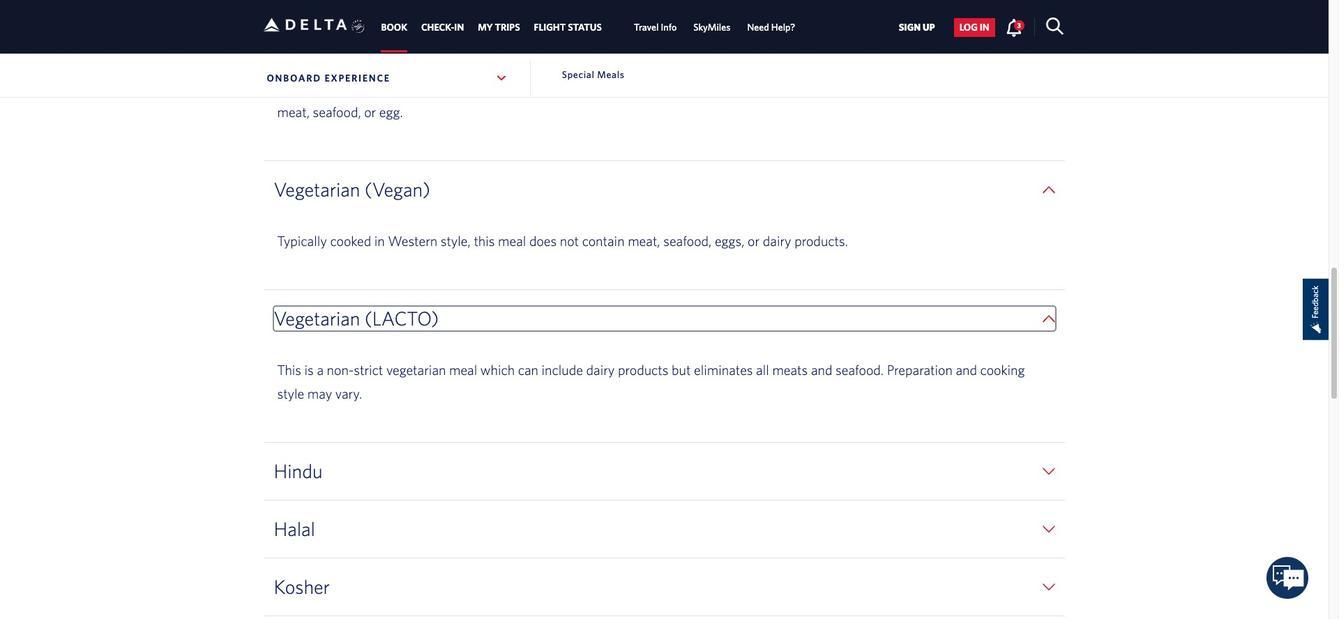 Task type: describe. For each thing, give the bounding box(es) containing it.
seafood.
[[836, 362, 884, 378]]

sign up link
[[894, 18, 941, 37]]

meal inside this is a non-strict vegetarian meal, typically prepared indian style, with limited use of dairy products. this meal does not contain meat, seafood, or egg.
[[885, 80, 913, 96]]

log in button
[[955, 18, 996, 37]]

vegetarian (lacto) button
[[274, 307, 1056, 331]]

vegetarian for vegetarian (lacto)
[[387, 362, 446, 378]]

products
[[618, 362, 669, 378]]

preparation
[[888, 362, 953, 378]]

need
[[748, 22, 770, 33]]

dairy inside this is a non-strict vegetarian meal which can include dairy products but eliminates all meats and seafood. preparation and cooking style may vary.
[[587, 362, 615, 378]]

egg.
[[380, 104, 403, 120]]

a for vegetarian
[[317, 362, 324, 378]]

in
[[455, 22, 464, 33]]

this for asian vegetarian
[[277, 80, 301, 96]]

typically cooked in western style, this meal does not contain meat, seafood, eggs, or dairy products.
[[277, 233, 849, 249]]

help?
[[772, 22, 796, 33]]

eliminates
[[694, 362, 753, 378]]

style, inside this is a non-strict vegetarian meal, typically prepared indian style, with limited use of dairy products. this meal does not contain meat, seafood, or egg.
[[627, 80, 657, 96]]

travel info
[[634, 22, 677, 33]]

meats
[[773, 362, 808, 378]]

all
[[757, 362, 770, 378]]

up
[[923, 22, 936, 33]]

of
[[755, 80, 766, 96]]

indian
[[589, 80, 624, 96]]

but
[[672, 362, 691, 378]]

eggs,
[[715, 233, 745, 249]]

special
[[562, 69, 595, 80]]

strict for vegetarian
[[354, 80, 383, 96]]

limited
[[689, 80, 729, 96]]

tab list containing book
[[374, 0, 804, 53]]

may
[[308, 386, 332, 402]]

0 vertical spatial vegetarian
[[324, 25, 411, 48]]

hindu
[[274, 460, 323, 483]]

3 link
[[1006, 18, 1025, 36]]

non- for asian
[[327, 80, 354, 96]]

cooked
[[330, 233, 371, 249]]

3
[[1018, 21, 1022, 29]]

book
[[381, 22, 408, 33]]

my trips
[[478, 22, 520, 33]]

skyteam image
[[352, 5, 365, 48]]

asian vegetarian button
[[274, 25, 1056, 49]]

meal for vegetarian (lacto)
[[449, 362, 478, 378]]

this is a non-strict vegetarian meal, typically prepared indian style, with limited use of dairy products. this meal does not contain meat, seafood, or egg.
[[277, 80, 1012, 120]]

flight status
[[534, 22, 602, 33]]

flight status link
[[534, 15, 602, 40]]

trips
[[495, 22, 520, 33]]

(lacto)
[[365, 307, 439, 330]]

experience
[[325, 73, 391, 84]]

0 horizontal spatial does
[[530, 233, 557, 249]]

products. inside this is a non-strict vegetarian meal, typically prepared indian style, with limited use of dairy products. this meal does not contain meat, seafood, or egg.
[[801, 80, 855, 96]]

use
[[732, 80, 752, 96]]

style
[[277, 386, 304, 402]]

my
[[478, 22, 493, 33]]

western
[[388, 233, 438, 249]]

prepared
[[535, 80, 586, 96]]

is for vegetarian
[[305, 362, 314, 378]]

meal for vegetarian (vegan)
[[498, 233, 526, 249]]

with
[[661, 80, 686, 96]]

this for vegetarian (lacto)
[[277, 362, 301, 378]]

my trips link
[[478, 15, 520, 40]]

check-
[[422, 22, 455, 33]]

check-in
[[422, 22, 464, 33]]

which
[[481, 362, 515, 378]]

log in
[[960, 22, 990, 33]]

check-in link
[[422, 15, 464, 40]]

sign
[[899, 22, 921, 33]]



Task type: vqa. For each thing, say whether or not it's contained in the screenshot.
dairy in the This is a non-strict vegetarian meal, typically prepared Indian style, with limited use of dairy products. This meal does not contain meat, seafood, or egg.
yes



Task type: locate. For each thing, give the bounding box(es) containing it.
1 vertical spatial does
[[530, 233, 557, 249]]

0 vertical spatial seafood,
[[313, 104, 361, 120]]

a up may
[[317, 362, 324, 378]]

strict up egg.
[[354, 80, 383, 96]]

this
[[474, 233, 495, 249]]

halal button
[[274, 518, 1056, 542]]

not
[[947, 80, 966, 96], [560, 233, 579, 249]]

delta air lines image
[[263, 3, 347, 47]]

strict inside this is a non-strict vegetarian meal which can include dairy products but eliminates all meats and seafood. preparation and cooking style may vary.
[[354, 362, 383, 378]]

2 non- from the top
[[327, 362, 354, 378]]

does
[[917, 80, 944, 96], [530, 233, 557, 249]]

asian
[[274, 25, 320, 48]]

0 horizontal spatial or
[[364, 104, 376, 120]]

1 vertical spatial meal
[[498, 233, 526, 249]]

1 vertical spatial or
[[748, 233, 760, 249]]

is left experience
[[305, 80, 314, 96]]

seafood, left eggs,
[[664, 233, 712, 249]]

1 and from the left
[[812, 362, 833, 378]]

skymiles
[[694, 22, 731, 33]]

1 vertical spatial a
[[317, 362, 324, 378]]

1 horizontal spatial not
[[947, 80, 966, 96]]

meal inside this is a non-strict vegetarian meal which can include dairy products but eliminates all meats and seafood. preparation and cooking style may vary.
[[449, 362, 478, 378]]

0 vertical spatial or
[[364, 104, 376, 120]]

vegetarian (lacto)
[[274, 307, 439, 330]]

this
[[277, 80, 301, 96], [858, 80, 882, 96], [277, 362, 301, 378]]

0 horizontal spatial contain
[[582, 233, 625, 249]]

2 strict from the top
[[354, 362, 383, 378]]

1 vertical spatial products.
[[795, 233, 849, 249]]

0 horizontal spatial in
[[375, 233, 385, 249]]

a for asian
[[317, 80, 324, 96]]

1 horizontal spatial in
[[980, 22, 990, 33]]

meat, down 'vegetarian (vegan)' dropdown button
[[628, 233, 661, 249]]

1 horizontal spatial seafood,
[[664, 233, 712, 249]]

1 vegetarian from the top
[[387, 80, 446, 96]]

is inside this is a non-strict vegetarian meal which can include dairy products but eliminates all meats and seafood. preparation and cooking style may vary.
[[305, 362, 314, 378]]

0 vertical spatial not
[[947, 80, 966, 96]]

strict up vary.
[[354, 362, 383, 378]]

0 horizontal spatial and
[[812, 362, 833, 378]]

0 vertical spatial meat,
[[277, 104, 310, 120]]

onboard experience
[[267, 73, 391, 84]]

vegetarian inside this is a non-strict vegetarian meal which can include dairy products but eliminates all meats and seafood. preparation and cooking style may vary.
[[387, 362, 446, 378]]

1 vertical spatial vegetarian
[[274, 178, 360, 201]]

dairy right include at bottom
[[587, 362, 615, 378]]

1 vertical spatial strict
[[354, 362, 383, 378]]

is inside this is a non-strict vegetarian meal, typically prepared indian style, with limited use of dairy products. this meal does not contain meat, seafood, or egg.
[[305, 80, 314, 96]]

2 and from the left
[[956, 362, 978, 378]]

include
[[542, 362, 583, 378]]

contain inside this is a non-strict vegetarian meal, typically prepared indian style, with limited use of dairy products. this meal does not contain meat, seafood, or egg.
[[969, 80, 1012, 96]]

need help? link
[[748, 15, 796, 40]]

kosher
[[274, 576, 330, 599]]

does right the this
[[530, 233, 557, 249]]

1 vertical spatial dairy
[[763, 233, 792, 249]]

meal down "sign"
[[885, 80, 913, 96]]

or inside this is a non-strict vegetarian meal, typically prepared indian style, with limited use of dairy products. this meal does not contain meat, seafood, or egg.
[[364, 104, 376, 120]]

2 vertical spatial dairy
[[587, 362, 615, 378]]

typically
[[484, 80, 531, 96]]

meals
[[598, 69, 625, 80]]

style,
[[627, 80, 657, 96], [441, 233, 471, 249]]

meal
[[885, 80, 913, 96], [498, 233, 526, 249], [449, 362, 478, 378]]

vegetarian
[[324, 25, 411, 48], [274, 178, 360, 201], [274, 307, 360, 330]]

this inside this is a non-strict vegetarian meal which can include dairy products but eliminates all meats and seafood. preparation and cooking style may vary.
[[277, 362, 301, 378]]

travel info link
[[634, 15, 677, 40]]

a
[[317, 80, 324, 96], [317, 362, 324, 378]]

1 horizontal spatial does
[[917, 80, 944, 96]]

vegetarian for asian vegetarian
[[387, 80, 446, 96]]

non- up vary.
[[327, 362, 354, 378]]

1 horizontal spatial meal
[[498, 233, 526, 249]]

strict inside this is a non-strict vegetarian meal, typically prepared indian style, with limited use of dairy products. this meal does not contain meat, seafood, or egg.
[[354, 80, 383, 96]]

halal
[[274, 518, 315, 541]]

1 strict from the top
[[354, 80, 383, 96]]

a inside this is a non-strict vegetarian meal which can include dairy products but eliminates all meats and seafood. preparation and cooking style may vary.
[[317, 362, 324, 378]]

in right cooked
[[375, 233, 385, 249]]

1 is from the top
[[305, 80, 314, 96]]

a inside this is a non-strict vegetarian meal, typically prepared indian style, with limited use of dairy products. this meal does not contain meat, seafood, or egg.
[[317, 80, 324, 96]]

does inside this is a non-strict vegetarian meal, typically prepared indian style, with limited use of dairy products. this meal does not contain meat, seafood, or egg.
[[917, 80, 944, 96]]

1 horizontal spatial meat,
[[628, 233, 661, 249]]

2 vegetarian from the top
[[387, 362, 446, 378]]

2 vertical spatial vegetarian
[[274, 307, 360, 330]]

need help?
[[748, 22, 796, 33]]

book link
[[381, 15, 408, 40]]

1 horizontal spatial style,
[[627, 80, 657, 96]]

dairy right of
[[770, 80, 798, 96]]

meal left which
[[449, 362, 478, 378]]

0 vertical spatial is
[[305, 80, 314, 96]]

onboard experience button
[[263, 61, 512, 96]]

strict for (lacto)
[[354, 362, 383, 378]]

1 vertical spatial style,
[[441, 233, 471, 249]]

message us image
[[1268, 558, 1310, 600]]

vegetarian (vegan)
[[274, 178, 431, 201]]

dairy inside this is a non-strict vegetarian meal, typically prepared indian style, with limited use of dairy products. this meal does not contain meat, seafood, or egg.
[[770, 80, 798, 96]]

0 vertical spatial dairy
[[770, 80, 798, 96]]

vary.
[[336, 386, 362, 402]]

meat, inside this is a non-strict vegetarian meal, typically prepared indian style, with limited use of dairy products. this meal does not contain meat, seafood, or egg.
[[277, 104, 310, 120]]

0 vertical spatial style,
[[627, 80, 657, 96]]

style, left the this
[[441, 233, 471, 249]]

a left experience
[[317, 80, 324, 96]]

status
[[568, 22, 602, 33]]

dairy
[[770, 80, 798, 96], [763, 233, 792, 249], [587, 362, 615, 378]]

0 vertical spatial a
[[317, 80, 324, 96]]

0 horizontal spatial style,
[[441, 233, 471, 249]]

meal,
[[449, 80, 481, 96]]

vegetarian inside this is a non-strict vegetarian meal, typically prepared indian style, with limited use of dairy products. this meal does not contain meat, seafood, or egg.
[[387, 80, 446, 96]]

meal right the this
[[498, 233, 526, 249]]

contain
[[969, 80, 1012, 96], [582, 233, 625, 249]]

1 vertical spatial non-
[[327, 362, 354, 378]]

non- inside this is a non-strict vegetarian meal, typically prepared indian style, with limited use of dairy products. this meal does not contain meat, seafood, or egg.
[[327, 80, 354, 96]]

0 horizontal spatial not
[[560, 233, 579, 249]]

1 vertical spatial in
[[375, 233, 385, 249]]

strict
[[354, 80, 383, 96], [354, 362, 383, 378]]

in
[[980, 22, 990, 33], [375, 233, 385, 249]]

products.
[[801, 80, 855, 96], [795, 233, 849, 249]]

special meals
[[562, 69, 625, 80]]

and
[[812, 362, 833, 378], [956, 362, 978, 378]]

0 vertical spatial non-
[[327, 80, 354, 96]]

1 vertical spatial meat,
[[628, 233, 661, 249]]

typically
[[277, 233, 327, 249]]

vegetarian down (lacto) in the left of the page
[[387, 362, 446, 378]]

0 vertical spatial products.
[[801, 80, 855, 96]]

vegetarian for (lacto)
[[274, 307, 360, 330]]

0 vertical spatial does
[[917, 80, 944, 96]]

1 vertical spatial is
[[305, 362, 314, 378]]

0 horizontal spatial seafood,
[[313, 104, 361, 120]]

is for asian
[[305, 80, 314, 96]]

sign up
[[899, 22, 936, 33]]

tab list
[[374, 0, 804, 53]]

0 horizontal spatial meal
[[449, 362, 478, 378]]

or left egg.
[[364, 104, 376, 120]]

or right eggs,
[[748, 233, 760, 249]]

0 vertical spatial in
[[980, 22, 990, 33]]

and right meats
[[812, 362, 833, 378]]

cooking
[[981, 362, 1026, 378]]

log
[[960, 22, 978, 33]]

2 horizontal spatial meal
[[885, 80, 913, 96]]

does down up
[[917, 80, 944, 96]]

non-
[[327, 80, 354, 96], [327, 362, 354, 378]]

0 vertical spatial meal
[[885, 80, 913, 96]]

vegetarian up egg.
[[387, 80, 446, 96]]

0 vertical spatial contain
[[969, 80, 1012, 96]]

1 vertical spatial not
[[560, 233, 579, 249]]

seafood, inside this is a non-strict vegetarian meal, typically prepared indian style, with limited use of dairy products. this meal does not contain meat, seafood, or egg.
[[313, 104, 361, 120]]

in inside button
[[980, 22, 990, 33]]

seafood, down onboard experience at the left top of page
[[313, 104, 361, 120]]

non- right 'onboard'
[[327, 80, 354, 96]]

hindu button
[[274, 460, 1056, 484]]

2 a from the top
[[317, 362, 324, 378]]

kosher button
[[274, 576, 1056, 600]]

or
[[364, 104, 376, 120], [748, 233, 760, 249]]

1 non- from the top
[[327, 80, 354, 96]]

0 vertical spatial vegetarian
[[387, 80, 446, 96]]

non- for vegetarian
[[327, 362, 354, 378]]

skymiles link
[[694, 15, 731, 40]]

is up may
[[305, 362, 314, 378]]

style, left with
[[627, 80, 657, 96]]

vegetarian for (vegan)
[[274, 178, 360, 201]]

not inside this is a non-strict vegetarian meal, typically prepared indian style, with limited use of dairy products. this meal does not contain meat, seafood, or egg.
[[947, 80, 966, 96]]

in right log
[[980, 22, 990, 33]]

1 vertical spatial contain
[[582, 233, 625, 249]]

2 vertical spatial meal
[[449, 362, 478, 378]]

flight
[[534, 22, 566, 33]]

dairy right eggs,
[[763, 233, 792, 249]]

non- inside this is a non-strict vegetarian meal which can include dairy products but eliminates all meats and seafood. preparation and cooking style may vary.
[[327, 362, 354, 378]]

this is a non-strict vegetarian meal which can include dairy products but eliminates all meats and seafood. preparation and cooking style may vary.
[[277, 362, 1026, 402]]

(vegan)
[[365, 178, 431, 201]]

1 vertical spatial seafood,
[[664, 233, 712, 249]]

0 horizontal spatial meat,
[[277, 104, 310, 120]]

onboard
[[267, 73, 322, 84]]

1 a from the top
[[317, 80, 324, 96]]

travel
[[634, 22, 659, 33]]

0 vertical spatial strict
[[354, 80, 383, 96]]

info
[[661, 22, 677, 33]]

1 horizontal spatial contain
[[969, 80, 1012, 96]]

vegetarian (vegan) button
[[274, 178, 1056, 202]]

2 is from the top
[[305, 362, 314, 378]]

1 horizontal spatial and
[[956, 362, 978, 378]]

1 horizontal spatial or
[[748, 233, 760, 249]]

1 vertical spatial vegetarian
[[387, 362, 446, 378]]

vegetarian
[[387, 80, 446, 96], [387, 362, 446, 378]]

vegetarian inside 'dropdown button'
[[274, 307, 360, 330]]

asian vegetarian
[[274, 25, 411, 48]]

can
[[518, 362, 539, 378]]

meat,
[[277, 104, 310, 120], [628, 233, 661, 249]]

seafood,
[[313, 104, 361, 120], [664, 233, 712, 249]]

and left cooking
[[956, 362, 978, 378]]

meat, down 'onboard'
[[277, 104, 310, 120]]



